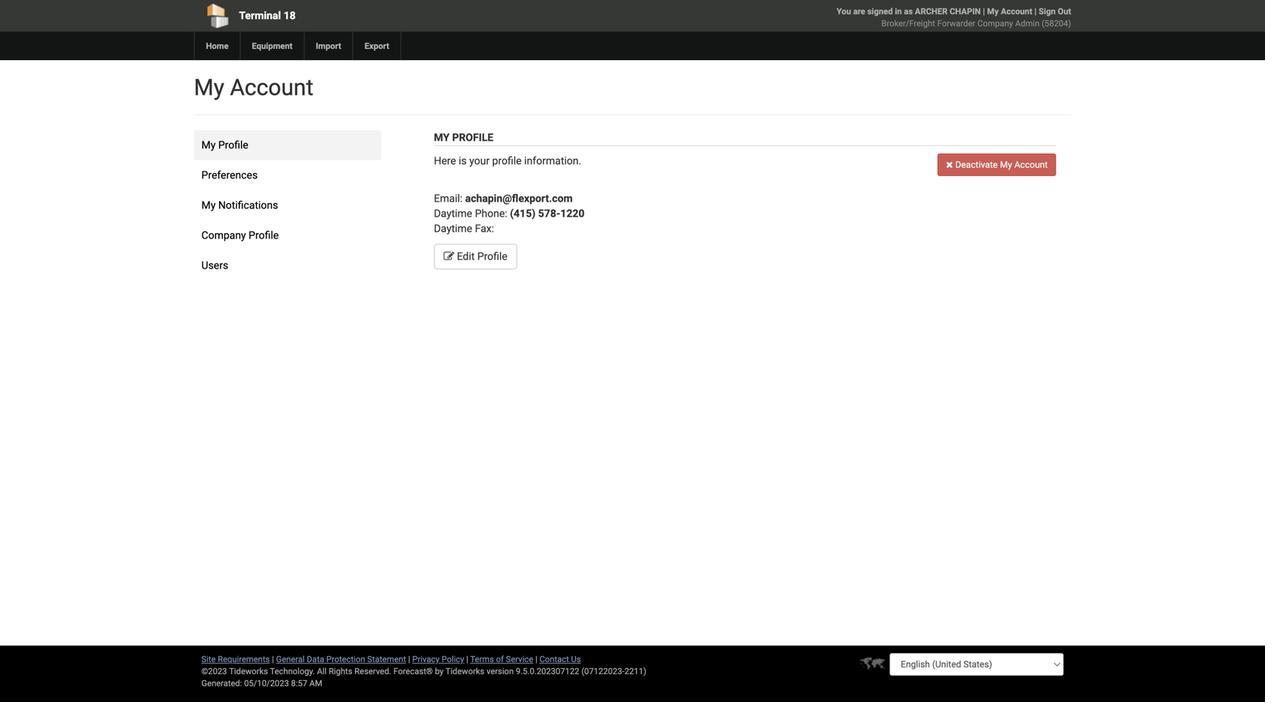 Task type: describe. For each thing, give the bounding box(es) containing it.
profile down notifications
[[249, 229, 279, 242]]

| up the forecast®
[[408, 655, 410, 665]]

my inside deactivate my account button
[[1000, 160, 1013, 170]]

my up preferences in the left top of the page
[[202, 139, 216, 151]]

my notifications
[[202, 199, 278, 212]]

contact us link
[[540, 655, 581, 665]]

2211)
[[625, 667, 647, 677]]

deactivate my account button
[[938, 154, 1057, 176]]

my account link
[[988, 6, 1033, 16]]

(415)
[[510, 208, 536, 220]]

my account
[[194, 74, 314, 101]]

am
[[310, 679, 322, 689]]

tideworks
[[446, 667, 485, 677]]

sign out link
[[1039, 6, 1072, 16]]

us
[[571, 655, 581, 665]]

profile up your
[[452, 131, 494, 144]]

by
[[435, 667, 444, 677]]

archer
[[915, 6, 948, 16]]

sign
[[1039, 6, 1056, 16]]

home
[[206, 41, 229, 51]]

my down preferences in the left top of the page
[[202, 199, 216, 212]]

578-
[[538, 208, 561, 220]]

profile
[[492, 155, 522, 167]]

©2023 tideworks
[[202, 667, 268, 677]]

general
[[276, 655, 305, 665]]

| up 9.5.0.202307122
[[536, 655, 538, 665]]

terminal 18 link
[[194, 0, 547, 32]]

import
[[316, 41, 341, 51]]

all
[[317, 667, 327, 677]]

pencil square o image
[[444, 251, 454, 262]]

(07122023-
[[582, 667, 625, 677]]

data
[[307, 655, 324, 665]]

company inside you are signed in as archer chapin | my account | sign out broker/freight forwarder company admin (58204)
[[978, 18, 1014, 28]]

privacy policy link
[[413, 655, 464, 665]]

times image
[[946, 160, 954, 169]]

18
[[284, 9, 296, 22]]

protection
[[327, 655, 365, 665]]

you are signed in as archer chapin | my account | sign out broker/freight forwarder company admin (58204)
[[837, 6, 1072, 28]]

contact
[[540, 655, 569, 665]]

signed
[[868, 6, 893, 16]]

forecast®
[[394, 667, 433, 677]]

edit profile button
[[434, 244, 517, 270]]

1220
[[561, 208, 585, 220]]

email: achapin@flexport.com daytime phone: (415) 578-1220 daytime fax:
[[434, 192, 585, 235]]

my inside you are signed in as archer chapin | my account | sign out broker/freight forwarder company admin (58204)
[[988, 6, 999, 16]]

home link
[[194, 32, 240, 60]]

you
[[837, 6, 852, 16]]

achapin@flexport.com
[[465, 192, 573, 205]]

edit profile
[[454, 251, 508, 263]]

export link
[[353, 32, 401, 60]]

requirements
[[218, 655, 270, 665]]

general data protection statement link
[[276, 655, 406, 665]]

rights
[[329, 667, 353, 677]]

fax:
[[475, 223, 494, 235]]

| right chapin
[[983, 6, 986, 16]]

users
[[202, 260, 228, 272]]

terminal
[[239, 9, 281, 22]]

account inside you are signed in as archer chapin | my account | sign out broker/freight forwarder company admin (58204)
[[1001, 6, 1033, 16]]

05/10/2023
[[244, 679, 289, 689]]

terms of service link
[[471, 655, 534, 665]]

my up here
[[434, 131, 450, 144]]

chapin
[[950, 6, 981, 16]]

my profile for preferences
[[202, 139, 248, 151]]



Task type: locate. For each thing, give the bounding box(es) containing it.
here
[[434, 155, 456, 167]]

my profile up is on the left
[[434, 131, 494, 144]]

company
[[978, 18, 1014, 28], [202, 229, 246, 242]]

policy
[[442, 655, 464, 665]]

privacy
[[413, 655, 440, 665]]

are
[[854, 6, 866, 16]]

0 horizontal spatial my profile
[[202, 139, 248, 151]]

1 horizontal spatial my profile
[[434, 131, 494, 144]]

service
[[506, 655, 534, 665]]

company profile
[[202, 229, 279, 242]]

8:57
[[291, 679, 307, 689]]

here is your profile information.
[[434, 155, 582, 167]]

9.5.0.202307122
[[516, 667, 580, 677]]

of
[[496, 655, 504, 665]]

my right deactivate
[[1000, 160, 1013, 170]]

my right chapin
[[988, 6, 999, 16]]

out
[[1058, 6, 1072, 16]]

1 daytime from the top
[[434, 208, 473, 220]]

| left 'general'
[[272, 655, 274, 665]]

account up admin
[[1001, 6, 1033, 16]]

site requirements | general data protection statement | privacy policy | terms of service | contact us ©2023 tideworks technology. all rights reserved. forecast® by tideworks version 9.5.0.202307122 (07122023-2211) generated: 05/10/2023 8:57 am
[[202, 655, 647, 689]]

|
[[983, 6, 986, 16], [1035, 6, 1037, 16], [272, 655, 274, 665], [408, 655, 410, 665], [467, 655, 469, 665], [536, 655, 538, 665]]

1 horizontal spatial company
[[978, 18, 1014, 28]]

1 vertical spatial company
[[202, 229, 246, 242]]

0 vertical spatial company
[[978, 18, 1014, 28]]

notifications
[[218, 199, 278, 212]]

0 vertical spatial daytime
[[434, 208, 473, 220]]

forwarder
[[938, 18, 976, 28]]

import link
[[304, 32, 353, 60]]

profile up preferences in the left top of the page
[[218, 139, 248, 151]]

| up 'tideworks'
[[467, 655, 469, 665]]

account
[[1001, 6, 1033, 16], [230, 74, 314, 101], [1015, 160, 1048, 170]]

email:
[[434, 192, 463, 205]]

2 vertical spatial account
[[1015, 160, 1048, 170]]

daytime up pencil square o icon
[[434, 223, 473, 235]]

generated:
[[202, 679, 242, 689]]

equipment
[[252, 41, 293, 51]]

my profile for here is your profile information.
[[434, 131, 494, 144]]

0 horizontal spatial company
[[202, 229, 246, 242]]

broker/freight
[[882, 18, 936, 28]]

(58204)
[[1042, 18, 1072, 28]]

preferences
[[202, 169, 258, 182]]

1 vertical spatial account
[[230, 74, 314, 101]]

admin
[[1016, 18, 1040, 28]]

profile
[[452, 131, 494, 144], [218, 139, 248, 151], [249, 229, 279, 242], [478, 251, 508, 263]]

deactivate
[[956, 160, 998, 170]]

1 vertical spatial daytime
[[434, 223, 473, 235]]

technology.
[[270, 667, 315, 677]]

| left sign
[[1035, 6, 1037, 16]]

profile inside button
[[478, 251, 508, 263]]

deactivate my account
[[954, 160, 1048, 170]]

edit
[[457, 251, 475, 263]]

statement
[[367, 655, 406, 665]]

my profile up preferences in the left top of the page
[[202, 139, 248, 151]]

is
[[459, 155, 467, 167]]

in
[[895, 6, 902, 16]]

account inside deactivate my account button
[[1015, 160, 1048, 170]]

2 daytime from the top
[[434, 223, 473, 235]]

as
[[904, 6, 913, 16]]

phone:
[[475, 208, 508, 220]]

account right deactivate
[[1015, 160, 1048, 170]]

reserved.
[[355, 667, 392, 677]]

your
[[470, 155, 490, 167]]

export
[[365, 41, 389, 51]]

company up users
[[202, 229, 246, 242]]

daytime down email:
[[434, 208, 473, 220]]

daytime
[[434, 208, 473, 220], [434, 223, 473, 235]]

site
[[202, 655, 216, 665]]

terms
[[471, 655, 494, 665]]

my profile
[[434, 131, 494, 144], [202, 139, 248, 151]]

account down equipment link
[[230, 74, 314, 101]]

equipment link
[[240, 32, 304, 60]]

0 vertical spatial account
[[1001, 6, 1033, 16]]

my
[[988, 6, 999, 16], [194, 74, 224, 101], [434, 131, 450, 144], [202, 139, 216, 151], [1000, 160, 1013, 170], [202, 199, 216, 212]]

terminal 18
[[239, 9, 296, 22]]

my down home link on the left of the page
[[194, 74, 224, 101]]

profile right edit
[[478, 251, 508, 263]]

company down my account link at the right of the page
[[978, 18, 1014, 28]]

site requirements link
[[202, 655, 270, 665]]

version
[[487, 667, 514, 677]]

information.
[[524, 155, 582, 167]]



Task type: vqa. For each thing, say whether or not it's contained in the screenshot.
Edit
yes



